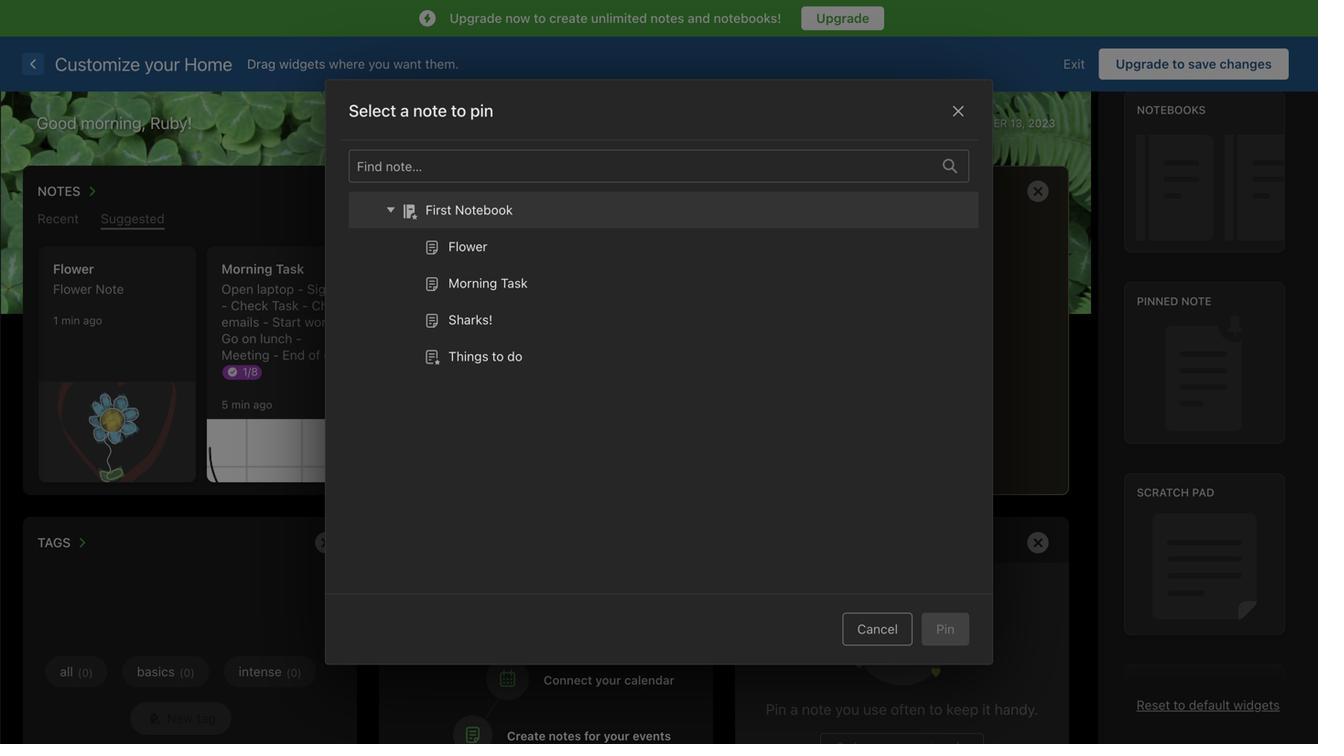 Task type: locate. For each thing, give the bounding box(es) containing it.
and
[[688, 11, 710, 26]]

0 horizontal spatial pad
[[814, 184, 840, 199]]

reset
[[1137, 698, 1171, 713]]

to for reset to default widgets
[[1174, 698, 1186, 713]]

scratch inside button
[[751, 184, 811, 199]]

a
[[400, 101, 409, 120]]

close image
[[948, 100, 970, 122]]

0 vertical spatial scratch
[[751, 184, 811, 199]]

1 horizontal spatial scratch
[[1137, 486, 1190, 499]]

exit
[[1064, 56, 1085, 71]]

pin
[[470, 101, 494, 120]]

1 vertical spatial widgets
[[1234, 698, 1280, 713]]

flower row
[[349, 228, 988, 265]]

0 horizontal spatial widgets
[[279, 56, 326, 71]]

upgrade inside upgrade button
[[816, 11, 870, 26]]

scratch
[[751, 184, 811, 199], [1137, 486, 1190, 499]]

to left do
[[492, 349, 504, 364]]

upgrade now to create unlimited notes and notebooks!
[[450, 11, 782, 26]]

upgrade for upgrade to save changes
[[1116, 56, 1169, 71]]

pad
[[814, 184, 840, 199], [1193, 486, 1215, 499]]

first notebook cell
[[349, 192, 988, 228]]

to down shortcuts
[[1174, 698, 1186, 713]]

13,
[[1011, 117, 1026, 130]]

row containing first notebook
[[340, 192, 988, 375]]

row
[[340, 192, 988, 375]]

wednesday,
[[875, 117, 945, 130]]

to left save
[[1173, 56, 1185, 71]]

2023
[[1029, 117, 1056, 130]]

notebooks!
[[714, 11, 782, 26]]

1 horizontal spatial widgets
[[1234, 698, 1280, 713]]

pinned
[[1137, 295, 1179, 307]]

1 vertical spatial scratch
[[1137, 486, 1190, 499]]

upgrade to save changes button
[[1099, 49, 1289, 80]]

changes
[[1220, 56, 1272, 71]]

select
[[349, 101, 396, 120]]

note
[[413, 101, 447, 120]]

to left pin
[[451, 101, 466, 120]]

default
[[1189, 698, 1230, 713]]

shortcuts
[[1137, 677, 1206, 690]]

home
[[184, 53, 233, 75]]

scratch pad
[[751, 184, 840, 199], [1137, 486, 1215, 499]]

remove image
[[664, 173, 700, 210], [1020, 173, 1057, 210], [1020, 525, 1057, 561]]

upgrade
[[450, 11, 502, 26], [816, 11, 870, 26], [1116, 56, 1169, 71]]

notes
[[651, 11, 685, 26]]

upgrade inside upgrade to save changes button
[[1116, 56, 1169, 71]]

create
[[549, 11, 588, 26]]

0 horizontal spatial scratch pad
[[751, 184, 840, 199]]

to inside row
[[492, 349, 504, 364]]

Find note… text field
[[350, 151, 932, 181]]

0 vertical spatial pad
[[814, 184, 840, 199]]

1 horizontal spatial pad
[[1193, 486, 1215, 499]]

drag
[[247, 56, 276, 71]]

1 horizontal spatial upgrade
[[816, 11, 870, 26]]

1 horizontal spatial scratch pad
[[1137, 486, 1215, 499]]

0 horizontal spatial upgrade
[[450, 11, 502, 26]]

scratch pad button
[[751, 179, 840, 203]]

widgets right drag
[[279, 56, 326, 71]]

to inside button
[[1173, 56, 1185, 71]]

1 vertical spatial scratch pad
[[1137, 486, 1215, 499]]

1 vertical spatial pad
[[1193, 486, 1215, 499]]

things to do
[[449, 349, 523, 364]]

reset to default widgets button
[[1137, 698, 1280, 713]]

upgrade to save changes
[[1116, 56, 1272, 71]]

0 horizontal spatial scratch
[[751, 184, 811, 199]]

to for things to do
[[492, 349, 504, 364]]

widgets right default in the bottom right of the page
[[1234, 698, 1280, 713]]

pin button
[[922, 613, 970, 646]]

save
[[1189, 56, 1217, 71]]

customize your home
[[55, 53, 233, 75]]

to
[[534, 11, 546, 26], [1173, 56, 1185, 71], [451, 101, 466, 120], [492, 349, 504, 364], [1174, 698, 1186, 713]]

widgets
[[279, 56, 326, 71], [1234, 698, 1280, 713]]

drag widgets where you want them.
[[247, 56, 459, 71]]

2 horizontal spatial upgrade
[[1116, 56, 1169, 71]]



Task type: vqa. For each thing, say whether or not it's contained in the screenshot.
Home IMAGE
no



Task type: describe. For each thing, give the bounding box(es) containing it.
sharks!
[[449, 312, 493, 327]]

notebook
[[455, 202, 513, 217]]

first
[[426, 202, 452, 217]]

ruby!
[[150, 113, 192, 133]]

upgrade for upgrade
[[816, 11, 870, 26]]

good
[[37, 113, 77, 133]]

unlimited
[[591, 11, 647, 26]]

you
[[369, 56, 390, 71]]

want
[[393, 56, 422, 71]]

morning task
[[449, 276, 528, 291]]

0 vertical spatial scratch pad
[[751, 184, 840, 199]]

morning,
[[81, 113, 146, 133]]

pin
[[937, 622, 955, 637]]

morning
[[449, 276, 497, 291]]

pad inside button
[[814, 184, 840, 199]]

them.
[[425, 56, 459, 71]]

notebooks
[[1137, 103, 1206, 116]]

cancel button
[[843, 613, 913, 646]]

morning task row
[[349, 265, 988, 302]]

to right now
[[534, 11, 546, 26]]

december
[[948, 117, 1008, 130]]

upgrade button
[[802, 6, 884, 30]]

remove image
[[308, 525, 344, 561]]

to for upgrade to save changes
[[1173, 56, 1185, 71]]

first notebook
[[426, 202, 513, 217]]

sharks! row
[[349, 302, 988, 338]]

cancel
[[858, 622, 898, 637]]

pinned note
[[1137, 295, 1212, 307]]

things to do row
[[349, 338, 988, 375]]

task
[[501, 276, 528, 291]]

your
[[145, 53, 180, 75]]

exit button
[[1050, 49, 1099, 80]]

0 vertical spatial widgets
[[279, 56, 326, 71]]

wednesday, december 13, 2023
[[875, 117, 1056, 130]]

do
[[507, 349, 523, 364]]

things
[[449, 349, 489, 364]]

select a note to pin
[[349, 101, 494, 120]]

upgrade for upgrade now to create unlimited notes and notebooks!
[[450, 11, 502, 26]]

now
[[506, 11, 531, 26]]

good morning, ruby!
[[37, 113, 192, 133]]

flower
[[449, 239, 488, 254]]

customize
[[55, 53, 140, 75]]

reset to default widgets
[[1137, 698, 1280, 713]]

edit widget title image
[[848, 184, 862, 198]]

where
[[329, 56, 365, 71]]

note
[[1182, 295, 1212, 307]]



